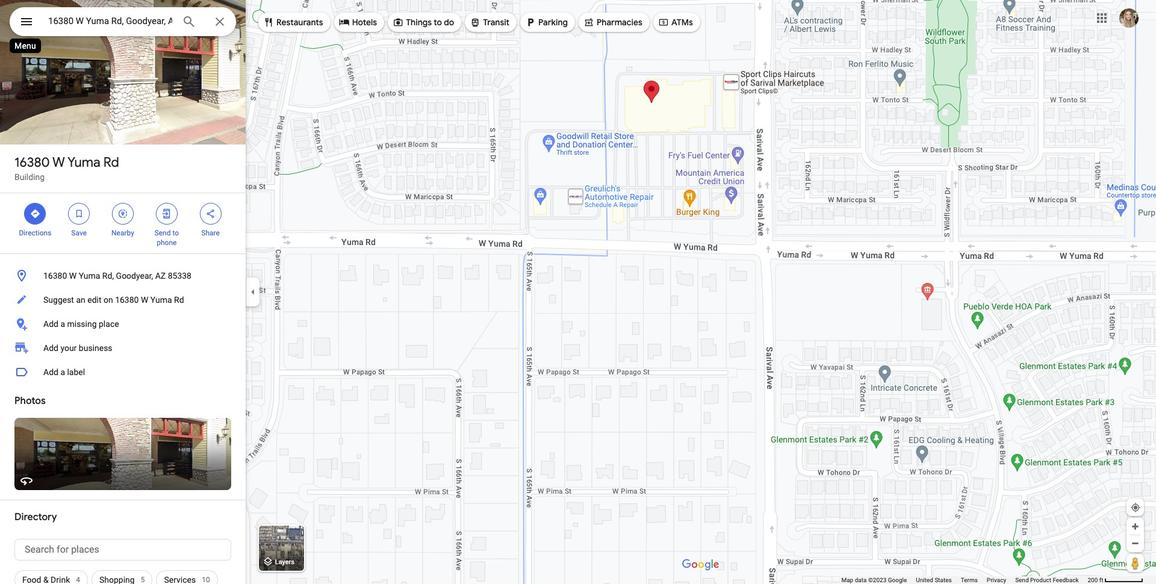 Task type: describe. For each thing, give the bounding box(es) containing it.
building
[[14, 172, 45, 182]]

do
[[444, 17, 454, 28]]

parking
[[538, 17, 568, 28]]

send product feedback button
[[1015, 576, 1079, 584]]

add for add a label
[[43, 367, 58, 377]]

privacy button
[[987, 576, 1006, 584]]

 transit
[[470, 15, 510, 29]]


[[263, 15, 274, 29]]

ft
[[1100, 577, 1104, 584]]

hotels
[[352, 17, 377, 28]]

map data ©2023 google
[[842, 577, 907, 584]]

 things to do
[[393, 15, 454, 29]]

200
[[1088, 577, 1098, 584]]

add for add your business
[[43, 343, 58, 353]]

united states button
[[916, 576, 952, 584]]

collapse side panel image
[[246, 285, 260, 299]]


[[205, 207, 216, 220]]

200 ft
[[1088, 577, 1104, 584]]

restaurants
[[276, 17, 323, 28]]

nearby
[[111, 229, 134, 237]]

 restaurants
[[263, 15, 323, 29]]

save
[[71, 229, 87, 237]]

to inside send to phone
[[172, 229, 179, 237]]

add your business
[[43, 343, 112, 353]]

show street view coverage image
[[1127, 554, 1144, 572]]

send product feedback
[[1015, 577, 1079, 584]]

16380 w yuma rd, goodyear, az 85338 button
[[0, 264, 246, 288]]

 button
[[10, 7, 43, 39]]

layers
[[275, 558, 294, 566]]

an
[[76, 295, 85, 305]]

states
[[935, 577, 952, 584]]


[[525, 15, 536, 29]]

google account: michelle dermenjian  
(michelle.dermenjian@adept.ai) image
[[1120, 8, 1139, 27]]


[[584, 15, 594, 29]]


[[470, 15, 481, 29]]

atms
[[671, 17, 693, 28]]


[[19, 13, 34, 30]]

©2023
[[868, 577, 887, 584]]

zoom in image
[[1131, 522, 1140, 531]]

 parking
[[525, 15, 568, 29]]

data
[[855, 577, 867, 584]]

your
[[60, 343, 77, 353]]

goodyear,
[[116, 271, 153, 281]]

actions for 16380 w yuma rd region
[[0, 193, 246, 254]]

rd inside "suggest an edit on 16380 w yuma rd" button
[[174, 295, 184, 305]]

missing
[[67, 319, 97, 329]]

a for label
[[60, 367, 65, 377]]

suggest an edit on 16380 w yuma rd
[[43, 295, 184, 305]]

feedback
[[1053, 577, 1079, 584]]



Task type: locate. For each thing, give the bounding box(es) containing it.
16380 W Yuma Rd, Goodyear, AZ 85338 field
[[10, 7, 236, 36]]

w for rd,
[[69, 271, 77, 281]]

send left product
[[1015, 577, 1029, 584]]

footer inside google maps element
[[842, 576, 1088, 584]]

terms button
[[961, 576, 978, 584]]

0 vertical spatial rd
[[103, 154, 119, 171]]

16380
[[14, 154, 50, 171], [43, 271, 67, 281], [115, 295, 139, 305]]

2 horizontal spatial w
[[141, 295, 148, 305]]

yuma down az
[[150, 295, 172, 305]]

2 add from the top
[[43, 343, 58, 353]]

16380 inside button
[[43, 271, 67, 281]]

pharmacies
[[597, 17, 643, 28]]

0 vertical spatial yuma
[[67, 154, 100, 171]]

16380 w yuma rd building
[[14, 154, 119, 182]]

0 vertical spatial a
[[60, 319, 65, 329]]

directions
[[19, 229, 51, 237]]

map
[[842, 577, 853, 584]]

1 a from the top
[[60, 319, 65, 329]]

 pharmacies
[[584, 15, 643, 29]]

0 vertical spatial w
[[52, 154, 65, 171]]

16380 for rd,
[[43, 271, 67, 281]]

zoom out image
[[1131, 539, 1140, 548]]

16380 for rd
[[14, 154, 50, 171]]

1 vertical spatial a
[[60, 367, 65, 377]]

a inside button
[[60, 367, 65, 377]]

1 horizontal spatial rd
[[174, 295, 184, 305]]

none text field inside 16380 w yuma rd main content
[[14, 539, 231, 561]]


[[74, 207, 84, 220]]

add for add a missing place
[[43, 319, 58, 329]]


[[30, 207, 41, 220]]

1 add from the top
[[43, 319, 58, 329]]

google maps element
[[0, 0, 1156, 584]]

united
[[916, 577, 933, 584]]

0 vertical spatial send
[[155, 229, 171, 237]]

0 horizontal spatial send
[[155, 229, 171, 237]]

16380 inside the 16380 w yuma rd building
[[14, 154, 50, 171]]

yuma inside button
[[79, 271, 100, 281]]

suggest an edit on 16380 w yuma rd button
[[0, 288, 246, 312]]

1 vertical spatial yuma
[[79, 271, 100, 281]]

w for rd
[[52, 154, 65, 171]]

a inside button
[[60, 319, 65, 329]]

2 vertical spatial yuma
[[150, 295, 172, 305]]

product
[[1030, 577, 1052, 584]]


[[161, 207, 172, 220]]

transit
[[483, 17, 510, 28]]

1 horizontal spatial w
[[69, 271, 77, 281]]

share
[[201, 229, 220, 237]]

yuma for rd,
[[79, 271, 100, 281]]

a for missing
[[60, 319, 65, 329]]

yuma
[[67, 154, 100, 171], [79, 271, 100, 281], [150, 295, 172, 305]]

send
[[155, 229, 171, 237], [1015, 577, 1029, 584]]

rd up 
[[103, 154, 119, 171]]

add down suggest
[[43, 319, 58, 329]]

a
[[60, 319, 65, 329], [60, 367, 65, 377]]

photos
[[14, 395, 46, 407]]

 hotels
[[339, 15, 377, 29]]

w
[[52, 154, 65, 171], [69, 271, 77, 281], [141, 295, 148, 305]]

rd inside the 16380 w yuma rd building
[[103, 154, 119, 171]]

 search field
[[10, 7, 236, 39]]

16380 up building
[[14, 154, 50, 171]]

2 vertical spatial 16380
[[115, 295, 139, 305]]

3 add from the top
[[43, 367, 58, 377]]

 atms
[[658, 15, 693, 29]]

a left the missing
[[60, 319, 65, 329]]

add left your
[[43, 343, 58, 353]]

add a label
[[43, 367, 85, 377]]

rd down 85338
[[174, 295, 184, 305]]

16380 w yuma rd, goodyear, az 85338
[[43, 271, 191, 281]]

footer containing map data ©2023 google
[[842, 576, 1088, 584]]

16380 inside button
[[115, 295, 139, 305]]

yuma for rd
[[67, 154, 100, 171]]

send to phone
[[155, 229, 179, 247]]

to up phone
[[172, 229, 179, 237]]

0 horizontal spatial to
[[172, 229, 179, 237]]


[[658, 15, 669, 29]]

add inside button
[[43, 367, 58, 377]]


[[339, 15, 350, 29]]

0 vertical spatial 16380
[[14, 154, 50, 171]]

to left do
[[434, 17, 442, 28]]

200 ft button
[[1088, 577, 1144, 584]]

send inside 'button'
[[1015, 577, 1029, 584]]

1 vertical spatial w
[[69, 271, 77, 281]]

a left label
[[60, 367, 65, 377]]

1 vertical spatial to
[[172, 229, 179, 237]]

add a missing place button
[[0, 312, 246, 336]]

place
[[99, 319, 119, 329]]

1 horizontal spatial to
[[434, 17, 442, 28]]


[[393, 15, 404, 29]]

add left label
[[43, 367, 58, 377]]

0 vertical spatial add
[[43, 319, 58, 329]]

None field
[[48, 14, 172, 28]]

privacy
[[987, 577, 1006, 584]]

yuma up 
[[67, 154, 100, 171]]

add your business link
[[0, 336, 246, 360]]

1 vertical spatial send
[[1015, 577, 1029, 584]]

phone
[[157, 238, 177, 247]]

rd
[[103, 154, 119, 171], [174, 295, 184, 305]]

1 vertical spatial 16380
[[43, 271, 67, 281]]

suggest
[[43, 295, 74, 305]]

rd,
[[102, 271, 114, 281]]

united states
[[916, 577, 952, 584]]

0 vertical spatial to
[[434, 17, 442, 28]]

85338
[[168, 271, 191, 281]]

things
[[406, 17, 432, 28]]

None text field
[[14, 539, 231, 561]]

2 vertical spatial w
[[141, 295, 148, 305]]

terms
[[961, 577, 978, 584]]

send for send to phone
[[155, 229, 171, 237]]

16380 w yuma rd main content
[[0, 0, 246, 584]]

0 horizontal spatial rd
[[103, 154, 119, 171]]

w inside the 16380 w yuma rd building
[[52, 154, 65, 171]]

business
[[79, 343, 112, 353]]

16380 up suggest
[[43, 271, 67, 281]]

directory
[[14, 511, 57, 523]]

add inside button
[[43, 319, 58, 329]]

edit
[[87, 295, 101, 305]]

send up phone
[[155, 229, 171, 237]]


[[117, 207, 128, 220]]

0 horizontal spatial w
[[52, 154, 65, 171]]

send inside send to phone
[[155, 229, 171, 237]]

send for send product feedback
[[1015, 577, 1029, 584]]

yuma inside button
[[150, 295, 172, 305]]

footer
[[842, 576, 1088, 584]]

label
[[67, 367, 85, 377]]

add a label button
[[0, 360, 246, 384]]

google
[[888, 577, 907, 584]]

1 vertical spatial add
[[43, 343, 58, 353]]

yuma left rd,
[[79, 271, 100, 281]]

2 vertical spatial add
[[43, 367, 58, 377]]

w inside button
[[69, 271, 77, 281]]

show your location image
[[1130, 502, 1141, 513]]

1 horizontal spatial send
[[1015, 577, 1029, 584]]

2 a from the top
[[60, 367, 65, 377]]

16380 right on
[[115, 295, 139, 305]]

az
[[155, 271, 166, 281]]

add a missing place
[[43, 319, 119, 329]]

add
[[43, 319, 58, 329], [43, 343, 58, 353], [43, 367, 58, 377]]

to
[[434, 17, 442, 28], [172, 229, 179, 237]]

yuma inside the 16380 w yuma rd building
[[67, 154, 100, 171]]

none field inside 16380 w yuma rd, goodyear, az 85338 field
[[48, 14, 172, 28]]

to inside  things to do
[[434, 17, 442, 28]]

1 vertical spatial rd
[[174, 295, 184, 305]]

w inside button
[[141, 295, 148, 305]]

on
[[104, 295, 113, 305]]



Task type: vqa. For each thing, say whether or not it's contained in the screenshot.


